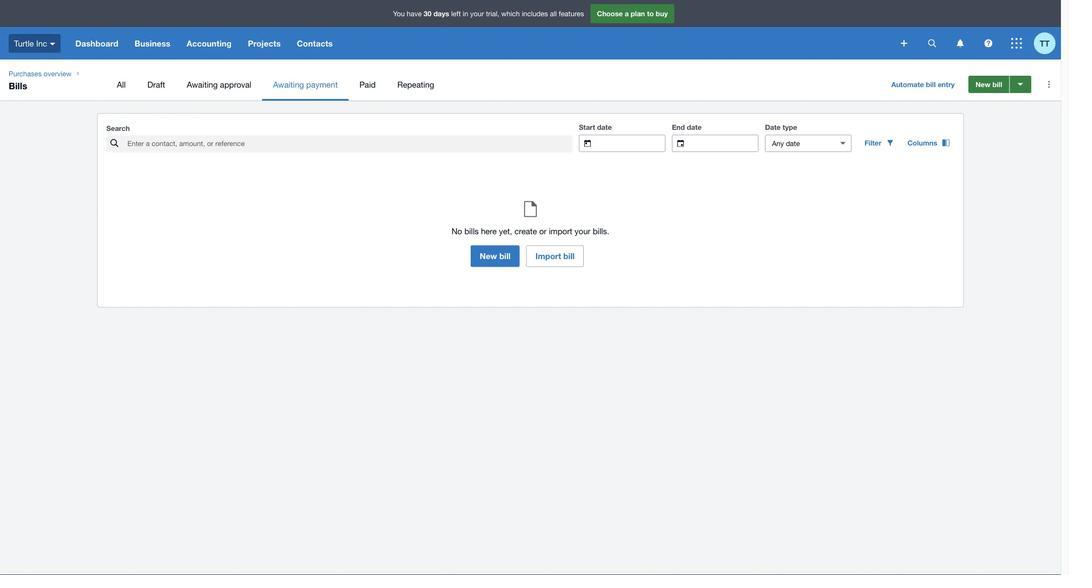 Task type: locate. For each thing, give the bounding box(es) containing it.
1 horizontal spatial date
[[687, 123, 702, 131]]

1 horizontal spatial new bill
[[976, 80, 1003, 88]]

end date
[[672, 123, 702, 131]]

menu
[[106, 68, 877, 101]]

repeating
[[398, 80, 435, 89]]

1 horizontal spatial new bill button
[[969, 76, 1010, 93]]

bill inside button
[[564, 251, 575, 261]]

awaiting left approval
[[187, 80, 218, 89]]

tt button
[[1034, 27, 1061, 60]]

end
[[672, 123, 685, 131]]

bill for "new bill" button in the bills navigation
[[993, 80, 1003, 88]]

turtle inc
[[14, 39, 47, 48]]

0 horizontal spatial awaiting
[[187, 80, 218, 89]]

0 horizontal spatial new bill
[[480, 251, 511, 261]]

new
[[976, 80, 991, 88], [480, 251, 497, 261]]

2 awaiting from the left
[[273, 80, 304, 89]]

new bill
[[976, 80, 1003, 88], [480, 251, 511, 261]]

awaiting left payment
[[273, 80, 304, 89]]

no
[[452, 227, 462, 236]]

1 horizontal spatial new
[[976, 80, 991, 88]]

search
[[106, 124, 130, 132]]

menu containing all
[[106, 68, 877, 101]]

date
[[597, 123, 612, 131], [687, 123, 702, 131]]

Start date field
[[600, 135, 665, 152]]

columns
[[908, 139, 938, 147]]

accounting
[[187, 38, 232, 48]]

0 horizontal spatial date
[[597, 123, 612, 131]]

contacts
[[297, 38, 333, 48]]

navigation inside banner
[[67, 27, 894, 60]]

new bill inside bills navigation
[[976, 80, 1003, 88]]

overflow menu image
[[1039, 74, 1060, 95]]

new bill button
[[969, 76, 1010, 93], [471, 245, 520, 267]]

svg image
[[957, 39, 964, 47], [50, 43, 55, 45]]

navigation containing dashboard
[[67, 27, 894, 60]]

date right start
[[597, 123, 612, 131]]

have
[[407, 9, 422, 18]]

0 horizontal spatial svg image
[[50, 43, 55, 45]]

trial,
[[486, 9, 500, 18]]

new for left "new bill" button
[[480, 251, 497, 261]]

automate
[[892, 80, 924, 88]]

bill for the import bill button
[[564, 251, 575, 261]]

dashboard link
[[67, 27, 127, 60]]

dashboard
[[75, 38, 118, 48]]

svg image
[[1012, 38, 1022, 49], [929, 39, 937, 47], [985, 39, 993, 47], [901, 40, 908, 47]]

bills.
[[593, 227, 610, 236]]

new bill right entry
[[976, 80, 1003, 88]]

repeating link
[[387, 68, 445, 101]]

0 vertical spatial new bill
[[976, 80, 1003, 88]]

you
[[393, 9, 405, 18]]

0 horizontal spatial your
[[470, 9, 484, 18]]

new bill button right entry
[[969, 76, 1010, 93]]

svg image inside turtle inc popup button
[[50, 43, 55, 45]]

purchases overview
[[9, 69, 71, 78]]

bill
[[926, 80, 936, 88], [993, 80, 1003, 88], [500, 251, 511, 261], [564, 251, 575, 261]]

bill inside "popup button"
[[926, 80, 936, 88]]

End date field
[[693, 135, 758, 152]]

awaiting payment link
[[262, 68, 349, 101]]

new down here
[[480, 251, 497, 261]]

inc
[[36, 39, 47, 48]]

0 vertical spatial new
[[976, 80, 991, 88]]

plan
[[631, 9, 645, 18]]

your left "bills."
[[575, 227, 591, 236]]

new bill down here
[[480, 251, 511, 261]]

overview
[[44, 69, 71, 78]]

1 awaiting from the left
[[187, 80, 218, 89]]

bill for automate bill entry "popup button"
[[926, 80, 936, 88]]

1 date from the left
[[597, 123, 612, 131]]

bill down "yet,"
[[500, 251, 511, 261]]

0 vertical spatial new bill button
[[969, 76, 1010, 93]]

banner
[[0, 0, 1061, 60]]

1 vertical spatial new bill
[[480, 251, 511, 261]]

1 horizontal spatial your
[[575, 227, 591, 236]]

date right 'end'
[[687, 123, 702, 131]]

payment
[[306, 80, 338, 89]]

your right in
[[470, 9, 484, 18]]

bill right entry
[[993, 80, 1003, 88]]

start date
[[579, 123, 612, 131]]

2 date from the left
[[687, 123, 702, 131]]

type
[[783, 123, 797, 131]]

new right entry
[[976, 80, 991, 88]]

1 horizontal spatial awaiting
[[273, 80, 304, 89]]

1 vertical spatial your
[[575, 227, 591, 236]]

business button
[[127, 27, 179, 60]]

contacts button
[[289, 27, 341, 60]]

bill right import
[[564, 251, 575, 261]]

awaiting
[[187, 80, 218, 89], [273, 80, 304, 89]]

your
[[470, 9, 484, 18], [575, 227, 591, 236]]

bill left entry
[[926, 80, 936, 88]]

new inside bills navigation
[[976, 80, 991, 88]]

new bill button down here
[[471, 245, 520, 267]]

navigation
[[67, 27, 894, 60]]

draft link
[[137, 68, 176, 101]]

30
[[424, 9, 432, 18]]

you have 30 days left in your trial, which includes all features
[[393, 9, 584, 18]]

projects button
[[240, 27, 289, 60]]

purchases overview link
[[4, 68, 76, 79]]

0 horizontal spatial new
[[480, 251, 497, 261]]

1 vertical spatial new
[[480, 251, 497, 261]]

1 vertical spatial new bill button
[[471, 245, 520, 267]]

menu inside bills navigation
[[106, 68, 877, 101]]

banner containing dashboard
[[0, 0, 1061, 60]]



Task type: vqa. For each thing, say whether or not it's contained in the screenshot.
left svg icon
yes



Task type: describe. For each thing, give the bounding box(es) containing it.
features
[[559, 9, 584, 18]]

awaiting payment
[[273, 80, 338, 89]]

new bill button inside bills navigation
[[969, 76, 1010, 93]]

import
[[549, 227, 573, 236]]

left
[[451, 9, 461, 18]]

no bills here yet, create or import your bills.
[[452, 227, 610, 236]]

paid link
[[349, 68, 387, 101]]

columns button
[[901, 134, 957, 152]]

paid
[[360, 80, 376, 89]]

yet,
[[499, 227, 512, 236]]

import bill button
[[527, 245, 584, 267]]

bill for left "new bill" button
[[500, 251, 511, 261]]

start
[[579, 123, 595, 131]]

filter
[[865, 139, 882, 147]]

days
[[434, 9, 449, 18]]

new bill for "new bill" button in the bills navigation
[[976, 80, 1003, 88]]

date type
[[765, 123, 797, 131]]

bills
[[465, 227, 479, 236]]

0 horizontal spatial new bill button
[[471, 245, 520, 267]]

bills navigation
[[0, 60, 1061, 101]]

tt
[[1040, 38, 1050, 48]]

import
[[536, 251, 561, 261]]

accounting button
[[179, 27, 240, 60]]

automate bill entry
[[892, 80, 955, 88]]

awaiting approval link
[[176, 68, 262, 101]]

draft
[[147, 80, 165, 89]]

buy
[[656, 9, 668, 18]]

choose
[[597, 9, 623, 18]]

awaiting for awaiting payment
[[273, 80, 304, 89]]

0 vertical spatial your
[[470, 9, 484, 18]]

Search field
[[126, 136, 573, 152]]

in
[[463, 9, 468, 18]]

turtle
[[14, 39, 34, 48]]

which
[[502, 9, 520, 18]]

awaiting for awaiting approval
[[187, 80, 218, 89]]

create
[[515, 227, 537, 236]]

includes
[[522, 9, 548, 18]]

new bill for left "new bill" button
[[480, 251, 511, 261]]

to
[[647, 9, 654, 18]]

business
[[135, 38, 171, 48]]

filter button
[[858, 134, 901, 152]]

approval
[[220, 80, 252, 89]]

bills
[[9, 80, 27, 91]]

new for "new bill" button in the bills navigation
[[976, 80, 991, 88]]

here
[[481, 227, 497, 236]]

import bill
[[536, 251, 575, 261]]

date for start date
[[597, 123, 612, 131]]

all link
[[106, 68, 137, 101]]

1 horizontal spatial svg image
[[957, 39, 964, 47]]

all
[[117, 80, 126, 89]]

awaiting approval
[[187, 80, 252, 89]]

date for end date
[[687, 123, 702, 131]]

date
[[765, 123, 781, 131]]

or
[[540, 227, 547, 236]]

purchases
[[9, 69, 42, 78]]

entry
[[938, 80, 955, 88]]

all
[[550, 9, 557, 18]]

choose a plan to buy
[[597, 9, 668, 18]]

automate bill entry button
[[885, 76, 962, 93]]

Date type field
[[766, 135, 831, 152]]

turtle inc button
[[0, 27, 67, 60]]

a
[[625, 9, 629, 18]]

projects
[[248, 38, 281, 48]]



